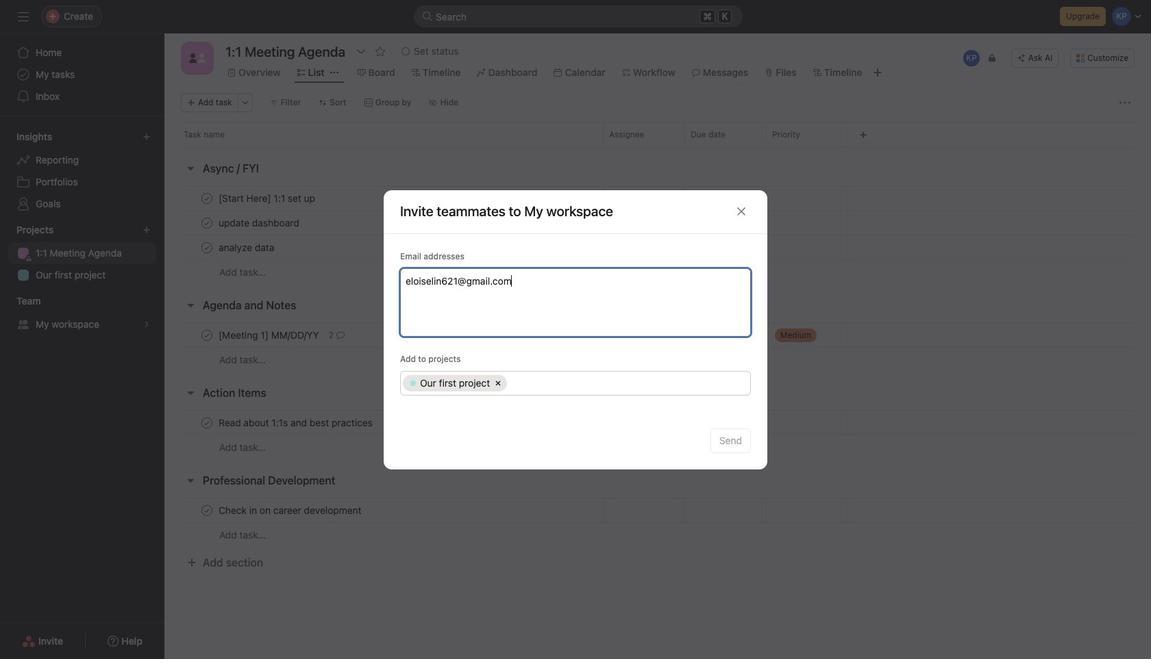 Task type: describe. For each thing, give the bounding box(es) containing it.
check in on career development cell
[[164, 498, 603, 524]]

collapse task list for this group image for header action items tree grid on the bottom
[[185, 388, 196, 399]]

mark complete checkbox for task name text box in the update dashboard cell
[[199, 215, 215, 231]]

mark complete checkbox for task name text field in read about 1:1s and best practices cell
[[199, 415, 215, 431]]

mark complete image for task name text box inside the analyze data cell
[[199, 240, 215, 256]]

task name text field for header action items tree grid on the bottom
[[216, 416, 377, 430]]

mark complete checkbox for task name text field inside [meeting 1] mm/dd/yy cell
[[199, 327, 215, 344]]

cell inside header async / fyi tree grid
[[685, 235, 767, 260]]

collapse task list for this group image
[[185, 476, 196, 487]]

add to starred image
[[375, 46, 386, 57]]

mark complete image for task name text field inside [meeting 1] mm/dd/yy cell
[[199, 327, 215, 344]]

2 comments image
[[336, 331, 345, 340]]

mark complete checkbox for task name text field inside the [start here] 1:1 set up "cell"
[[199, 190, 215, 207]]

insights element
[[0, 125, 164, 218]]

global element
[[0, 34, 164, 116]]

[start here] 1:1 set up cell
[[164, 186, 603, 211]]

mark complete checkbox for task name text box inside the analyze data cell
[[199, 240, 215, 256]]

task name text field for analyze data cell in the top of the page
[[216, 241, 279, 255]]

prominent image
[[422, 11, 433, 22]]

people image
[[189, 50, 206, 66]]

projects element
[[0, 218, 164, 289]]

mark complete image for task name text field inside check in on career development cell
[[199, 503, 215, 519]]

task name text field for header professional development tree grid
[[216, 504, 366, 518]]

mark complete image for task name text field inside the [start here] 1:1 set up "cell"
[[199, 190, 215, 207]]

header professional development tree grid
[[164, 498, 1151, 548]]



Task type: locate. For each thing, give the bounding box(es) containing it.
cell
[[685, 235, 767, 260], [403, 375, 507, 392], [509, 375, 746, 392]]

read about 1:1s and best practices cell
[[164, 411, 603, 436]]

task name text field inside [meeting 1] mm/dd/yy cell
[[216, 329, 323, 342]]

update dashboard cell
[[164, 210, 603, 236]]

0 vertical spatial task name text field
[[216, 216, 303, 230]]

task name text field for header agenda and notes tree grid
[[216, 329, 323, 342]]

2 vertical spatial collapse task list for this group image
[[185, 388, 196, 399]]

mark complete checkbox inside check in on career development cell
[[199, 503, 215, 519]]

mark complete image inside read about 1:1s and best practices cell
[[199, 415, 215, 431]]

3 task name text field from the top
[[216, 416, 377, 430]]

1 vertical spatial collapse task list for this group image
[[185, 300, 196, 311]]

2 vertical spatial mark complete checkbox
[[199, 415, 215, 431]]

Task name text field
[[216, 192, 319, 205], [216, 329, 323, 342], [216, 416, 377, 430], [216, 504, 366, 518]]

3 mark complete image from the top
[[199, 327, 215, 344]]

task name text field for update dashboard cell
[[216, 216, 303, 230]]

0 vertical spatial mark complete checkbox
[[199, 190, 215, 207]]

1 collapse task list for this group image from the top
[[185, 163, 196, 174]]

task name text field inside update dashboard cell
[[216, 216, 303, 230]]

task name text field inside check in on career development cell
[[216, 504, 366, 518]]

teams element
[[0, 289, 164, 339]]

1 mark complete image from the top
[[199, 190, 215, 207]]

mark complete image inside [meeting 1] mm/dd/yy cell
[[199, 327, 215, 344]]

2 mark complete image from the top
[[199, 240, 215, 256]]

3 mark complete checkbox from the top
[[199, 503, 215, 519]]

header agenda and notes tree grid
[[164, 323, 1151, 373]]

row
[[164, 122, 1151, 147], [181, 147, 1135, 148], [164, 186, 1151, 211], [164, 210, 1151, 236], [164, 235, 1151, 260], [164, 260, 1151, 285], [164, 323, 1151, 348], [164, 347, 1151, 373], [401, 372, 750, 395], [164, 411, 1151, 436], [164, 435, 1151, 461], [164, 498, 1151, 524], [164, 523, 1151, 548]]

2 vertical spatial mark complete checkbox
[[199, 503, 215, 519]]

Task name text field
[[216, 216, 303, 230], [216, 241, 279, 255]]

task name text field for header async / fyi tree grid
[[216, 192, 319, 205]]

2 mark complete checkbox from the top
[[199, 327, 215, 344]]

1 mark complete checkbox from the top
[[199, 240, 215, 256]]

mark complete image inside [start here] 1:1 set up "cell"
[[199, 190, 215, 207]]

collapse task list for this group image for header agenda and notes tree grid
[[185, 300, 196, 311]]

mark complete checkbox inside [meeting 1] mm/dd/yy cell
[[199, 327, 215, 344]]

None text field
[[222, 39, 349, 64]]

mark complete checkbox inside analyze data cell
[[199, 240, 215, 256]]

task name text field inside analyze data cell
[[216, 241, 279, 255]]

Mark complete checkbox
[[199, 240, 215, 256], [199, 327, 215, 344], [199, 415, 215, 431]]

1 vertical spatial task name text field
[[216, 241, 279, 255]]

3 collapse task list for this group image from the top
[[185, 388, 196, 399]]

[meeting 1] mm/dd/yy cell
[[164, 323, 603, 348]]

task name text field inside read about 1:1s and best practices cell
[[216, 416, 377, 430]]

1 task name text field from the top
[[216, 192, 319, 205]]

1 vertical spatial mark complete checkbox
[[199, 215, 215, 231]]

header async / fyi tree grid
[[164, 186, 1151, 285]]

header action items tree grid
[[164, 411, 1151, 461]]

collapse task list for this group image
[[185, 163, 196, 174], [185, 300, 196, 311], [185, 388, 196, 399]]

mark complete image for task name text field in read about 1:1s and best practices cell
[[199, 415, 215, 431]]

Enter one or more email addresses text field
[[406, 272, 744, 289]]

0 vertical spatial collapse task list for this group image
[[185, 163, 196, 174]]

close this dialog image
[[736, 206, 747, 217]]

2 task name text field from the top
[[216, 329, 323, 342]]

2 mark complete checkbox from the top
[[199, 215, 215, 231]]

collapse task list for this group image for header async / fyi tree grid
[[185, 163, 196, 174]]

mark complete image
[[199, 215, 215, 231]]

mark complete checkbox for task name text field inside check in on career development cell
[[199, 503, 215, 519]]

dialog
[[384, 190, 768, 470]]

mark complete image
[[199, 190, 215, 207], [199, 240, 215, 256], [199, 327, 215, 344], [199, 415, 215, 431], [199, 503, 215, 519]]

Mark complete checkbox
[[199, 190, 215, 207], [199, 215, 215, 231], [199, 503, 215, 519]]

1 vertical spatial mark complete checkbox
[[199, 327, 215, 344]]

1 task name text field from the top
[[216, 216, 303, 230]]

task name text field inside [start here] 1:1 set up "cell"
[[216, 192, 319, 205]]

mark complete image inside analyze data cell
[[199, 240, 215, 256]]

mark complete checkbox inside [start here] 1:1 set up "cell"
[[199, 190, 215, 207]]

hide sidebar image
[[18, 11, 29, 22]]

2 task name text field from the top
[[216, 241, 279, 255]]

mark complete checkbox inside read about 1:1s and best practices cell
[[199, 415, 215, 431]]

mark complete image inside check in on career development cell
[[199, 503, 215, 519]]

1 mark complete checkbox from the top
[[199, 190, 215, 207]]

2 collapse task list for this group image from the top
[[185, 300, 196, 311]]

4 mark complete image from the top
[[199, 415, 215, 431]]

0 vertical spatial mark complete checkbox
[[199, 240, 215, 256]]

analyze data cell
[[164, 235, 603, 260]]

5 mark complete image from the top
[[199, 503, 215, 519]]

3 mark complete checkbox from the top
[[199, 415, 215, 431]]

mark complete checkbox inside update dashboard cell
[[199, 215, 215, 231]]

4 task name text field from the top
[[216, 504, 366, 518]]



Task type: vqa. For each thing, say whether or not it's contained in the screenshot.
the Teams "element"
yes



